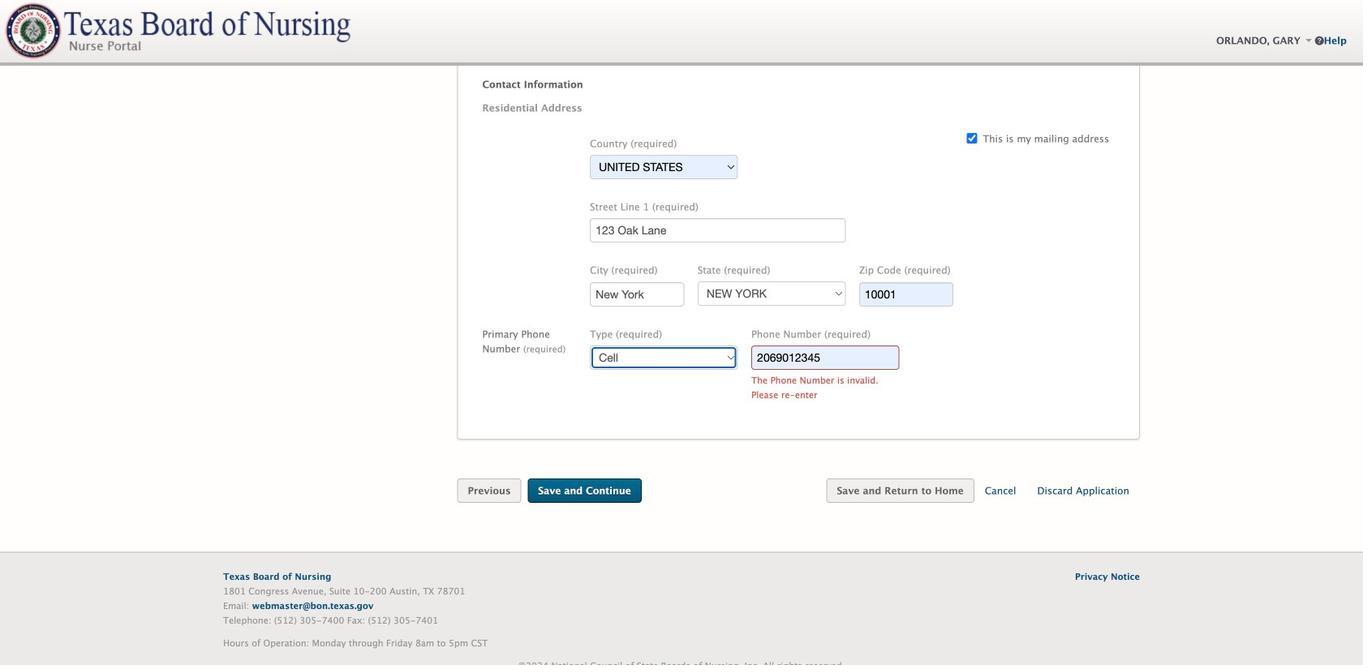 Task type: vqa. For each thing, say whether or not it's contained in the screenshot.
Enter A Location text box
yes



Task type: locate. For each thing, give the bounding box(es) containing it.
help circled image
[[1315, 32, 1324, 49]]

None text field
[[590, 282, 684, 307], [859, 282, 954, 307], [590, 282, 684, 307], [859, 282, 954, 307]]

Enter a location text field
[[590, 218, 846, 243]]

None checkbox
[[967, 133, 978, 144]]

(___) ___-____ text field
[[752, 346, 900, 370]]



